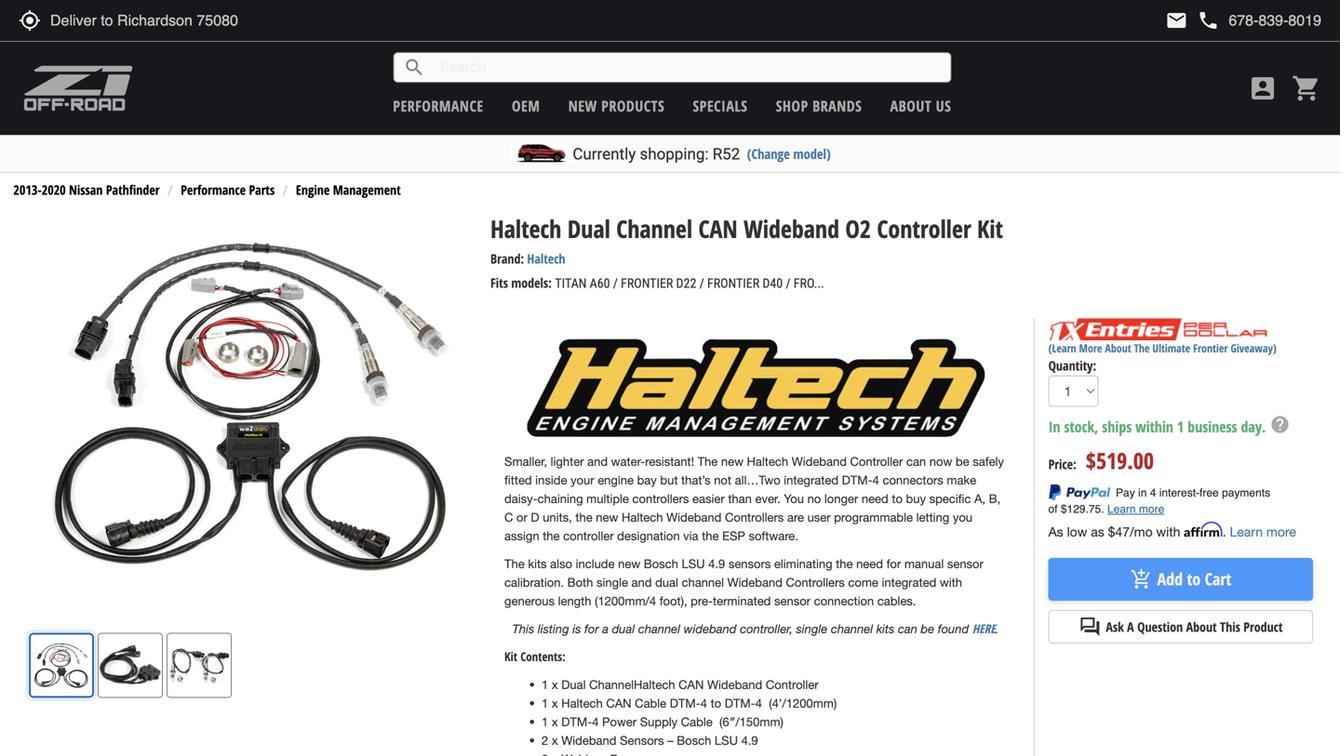Task type: describe. For each thing, give the bounding box(es) containing it.
2013-2020 nissan pathfinder link
[[13, 181, 160, 199]]

(learn
[[1049, 341, 1077, 356]]

a
[[1127, 619, 1134, 636]]

engine management link
[[296, 181, 401, 199]]

us
[[936, 96, 952, 116]]

wideband up (6″/150mm)
[[707, 678, 763, 692]]

here link
[[973, 621, 996, 638]]

management
[[333, 181, 401, 199]]

2013-2020 nissan pathfinder
[[13, 181, 160, 199]]

you
[[784, 492, 804, 506]]

account_box
[[1248, 74, 1278, 103]]

the kits also include new bosch lsu 4.9 sensors eliminating the need for manual sensor calibration. both single and dual channel wideband controllers come integrated with generous length (1200mm/4 foot), pre-terminated sensor connection cables.
[[505, 557, 984, 609]]

1 inside in stock, ships within 1 business day. help
[[1177, 417, 1184, 437]]

wideband inside the kits also include new bosch lsu 4.9 sensors eliminating the need for manual sensor calibration. both single and dual channel wideband controllers come integrated with generous length (1200mm/4 foot), pre-terminated sensor connection cables.
[[728, 576, 783, 590]]

you
[[953, 510, 973, 525]]

1 vertical spatial sensor
[[774, 594, 811, 609]]

can inside this listing is for a dual channel wideband controller, single channel kits can be found here .
[[898, 622, 918, 637]]

new products link
[[568, 96, 665, 116]]

haltech up 'brand:'
[[491, 212, 562, 245]]

the inside smaller, lighter and water-resistant! the new haltech wideband controller can now be safely fitted inside your engine bay but that's not all…two integrated dtm-4 connectors make daisy-chaining multiple controllers easier than ever. you no longer need to buy specific a, b, c or d units, the new haltech wideband controllers are user programmable letting you assign the controller designation via the esp software.
[[698, 455, 718, 469]]

z1 motorsports logo image
[[23, 65, 134, 112]]

0 horizontal spatial channel
[[638, 622, 681, 637]]

o2
[[846, 212, 871, 245]]

wideband
[[684, 622, 737, 637]]

2 vertical spatial can
[[606, 697, 632, 711]]

esp
[[722, 529, 745, 544]]

lighter
[[551, 455, 584, 469]]

d40
[[763, 276, 783, 291]]

day.
[[1241, 417, 1266, 437]]

resistant!
[[645, 455, 694, 469]]

about us link
[[890, 96, 952, 116]]

product
[[1244, 619, 1283, 636]]

manual
[[905, 557, 944, 571]]

0 vertical spatial the
[[1134, 341, 1150, 356]]

need inside the kits also include new bosch lsu 4.9 sensors eliminating the need for manual sensor calibration. both single and dual channel wideband controllers come integrated with generous length (1200mm/4 foot), pre-terminated sensor connection cables.
[[856, 557, 883, 571]]

kits inside this listing is for a dual channel wideband controller, single channel kits can be found here .
[[877, 622, 895, 637]]

. inside this listing is for a dual channel wideband controller, single channel kits can be found here .
[[996, 622, 999, 637]]

controller inside smaller, lighter and water-resistant! the new haltech wideband controller can now be safely fitted inside your engine bay but that's not all…two integrated dtm-4 connectors make daisy-chaining multiple controllers easier than ever. you no longer need to buy specific a, b, c or d units, the new haltech wideband controllers are user programmable letting you assign the controller designation via the esp software.
[[850, 455, 903, 469]]

listing
[[538, 622, 569, 637]]

or
[[517, 510, 528, 525]]

1 vertical spatial can
[[679, 678, 704, 692]]

currently
[[573, 145, 636, 163]]

shop brands link
[[776, 96, 862, 116]]

engine
[[296, 181, 330, 199]]

foot),
[[660, 594, 687, 609]]

with inside the kits also include new bosch lsu 4.9 sensors eliminating the need for manual sensor calibration. both single and dual channel wideband controllers come integrated with generous length (1200mm/4 foot), pre-terminated sensor connection cables.
[[940, 576, 962, 590]]

integrated inside smaller, lighter and water-resistant! the new haltech wideband controller can now be safely fitted inside your engine bay but that's not all…two integrated dtm-4 connectors make daisy-chaining multiple controllers easier than ever. you no longer need to buy specific a, b, c or d units, the new haltech wideband controllers are user programmable letting you assign the controller designation via the esp software.
[[784, 473, 839, 488]]

haltech up all…two
[[747, 455, 789, 469]]

new up not
[[721, 455, 744, 469]]

wideband up no
[[792, 455, 847, 469]]

inside
[[535, 473, 567, 488]]

haltech up models:
[[527, 250, 565, 268]]

via
[[683, 529, 699, 544]]

phone link
[[1197, 9, 1322, 32]]

channel inside the kits also include new bosch lsu 4.9 sensors eliminating the need for manual sensor calibration. both single and dual channel wideband controllers come integrated with generous length (1200mm/4 foot), pre-terminated sensor connection cables.
[[682, 576, 724, 590]]

4.9 inside the kits also include new bosch lsu 4.9 sensors eliminating the need for manual sensor calibration. both single and dual channel wideband controllers come integrated with generous length (1200mm/4 foot), pre-terminated sensor connection cables.
[[709, 557, 725, 571]]

found
[[938, 622, 969, 637]]

controller,
[[740, 622, 793, 637]]

both
[[568, 576, 593, 590]]

for inside the kits also include new bosch lsu 4.9 sensors eliminating the need for manual sensor calibration. both single and dual channel wideband controllers come integrated with generous length (1200mm/4 foot), pre-terminated sensor connection cables.
[[887, 557, 901, 571]]

water-
[[611, 455, 645, 469]]

shopping:
[[640, 145, 709, 163]]

cart
[[1205, 569, 1232, 591]]

chaining
[[538, 492, 583, 506]]

1 / from the left
[[613, 276, 618, 291]]

quantity:
[[1049, 357, 1097, 375]]

2 frontier from the left
[[707, 276, 760, 291]]

lsu inside the kits also include new bosch lsu 4.9 sensors eliminating the need for manual sensor calibration. both single and dual channel wideband controllers come integrated with generous length (1200mm/4 foot), pre-terminated sensor connection cables.
[[682, 557, 705, 571]]

about inside question_answer ask a question about this product
[[1186, 619, 1217, 636]]

4 inside smaller, lighter and water-resistant! the new haltech wideband controller can now be safely fitted inside your engine bay but that's not all…two integrated dtm-4 connectors make daisy-chaining multiple controllers easier than ever. you no longer need to buy specific a, b, c or d units, the new haltech wideband controllers are user programmable letting you assign the controller designation via the esp software.
[[873, 473, 880, 488]]

(4'/1200mm)
[[769, 697, 837, 711]]

1 vertical spatial kit
[[505, 649, 518, 665]]

2
[[542, 734, 549, 748]]

add
[[1158, 569, 1183, 591]]

stock,
[[1064, 417, 1099, 437]]

low
[[1067, 525, 1088, 540]]

engine
[[598, 473, 634, 488]]

more
[[1079, 341, 1103, 356]]

performance parts
[[181, 181, 275, 199]]

need inside smaller, lighter and water-resistant! the new haltech wideband controller can now be safely fitted inside your engine bay but that's not all…two integrated dtm-4 connectors make daisy-chaining multiple controllers easier than ever. you no longer need to buy specific a, b, c or d units, the new haltech wideband controllers are user programmable letting you assign the controller designation via the esp software.
[[862, 492, 889, 506]]

2 horizontal spatial to
[[1187, 569, 1201, 591]]

a,
[[975, 492, 986, 506]]

1 horizontal spatial sensor
[[947, 557, 984, 571]]

as
[[1091, 525, 1105, 540]]

b,
[[989, 492, 1001, 506]]

within
[[1136, 417, 1174, 437]]

question_answer ask a question about this product
[[1079, 616, 1283, 639]]

dual inside haltech dual channel can wideband o2 controller kit brand: haltech fits models: titan a60 / frontier d22 / frontier d40 / fro...
[[568, 212, 610, 245]]

controller for wideband
[[766, 678, 819, 692]]

multiple
[[587, 492, 629, 506]]

assign
[[505, 529, 540, 544]]

all…two
[[735, 473, 781, 488]]

the inside the kits also include new bosch lsu 4.9 sensors eliminating the need for manual sensor calibration. both single and dual channel wideband controllers come integrated with generous length (1200mm/4 foot), pre-terminated sensor connection cables.
[[505, 557, 525, 571]]

fitted
[[505, 473, 532, 488]]

dual inside 1 x dual channelhaltech can wideband controller 1 x haltech can cable dtm-4 to dtm-4  (4'/1200mm) 1 x dtm-4 power supply cable  (6″/150mm) 2 x wideband sensors – bosch lsu 4.9
[[562, 678, 586, 692]]

that's
[[681, 473, 711, 488]]

(change model) link
[[747, 145, 831, 163]]

business
[[1188, 417, 1238, 437]]

controller
[[563, 529, 614, 544]]

(learn more about the ultimate frontier giveaway) link
[[1049, 341, 1277, 356]]

dual inside the kits also include new bosch lsu 4.9 sensors eliminating the need for manual sensor calibration. both single and dual channel wideband controllers come integrated with generous length (1200mm/4 foot), pre-terminated sensor connection cables.
[[655, 576, 678, 590]]

smaller, lighter and water-resistant! the new haltech wideband controller can now be safely fitted inside your engine bay but that's not all…two integrated dtm-4 connectors make daisy-chaining multiple controllers easier than ever. you no longer need to buy specific a, b, c or d units, the new haltech wideband controllers are user programmable letting you assign the controller designation via the esp software.
[[505, 455, 1004, 544]]

terminated
[[713, 594, 771, 609]]

controllers inside the kits also include new bosch lsu 4.9 sensors eliminating the need for manual sensor calibration. both single and dual channel wideband controllers come integrated with generous length (1200mm/4 foot), pre-terminated sensor connection cables.
[[786, 576, 845, 590]]

my_location
[[19, 9, 41, 32]]

dual inside this listing is for a dual channel wideband controller, single channel kits can be found here .
[[612, 622, 635, 637]]

frontier
[[1193, 341, 1228, 356]]

shop brands
[[776, 96, 862, 116]]

oem
[[512, 96, 540, 116]]

more
[[1267, 525, 1297, 540]]

for inside this listing is for a dual channel wideband controller, single channel kits can be found here .
[[585, 622, 599, 637]]

account_box link
[[1244, 74, 1283, 103]]

(learn more about the ultimate frontier giveaway)
[[1049, 341, 1277, 356]]

the up "controller"
[[576, 510, 593, 525]]

parts
[[249, 181, 275, 199]]

specials
[[693, 96, 748, 116]]

dtm- up supply
[[670, 697, 701, 711]]

shop
[[776, 96, 809, 116]]



Task type: vqa. For each thing, say whether or not it's contained in the screenshot.
'Nissan' within 'This Z1 Motorsports Embroidered "Z" Hat showcases the Nissan 370Z's "Z" emblem. These hats are one size fits all with velcro adjustment straps on the back.'
no



Task type: locate. For each thing, give the bounding box(es) containing it.
1 vertical spatial dual
[[612, 622, 635, 637]]

single up (1200mm/4 on the left of the page
[[597, 576, 628, 590]]

1 horizontal spatial 4.9
[[741, 734, 758, 748]]

1 vertical spatial controller
[[850, 455, 903, 469]]

sensor
[[947, 557, 984, 571], [774, 594, 811, 609]]

dual
[[655, 576, 678, 590], [612, 622, 635, 637]]

1 horizontal spatial and
[[632, 576, 652, 590]]

specific
[[930, 492, 971, 506]]

with down manual
[[940, 576, 962, 590]]

channelhaltech
[[589, 678, 675, 692]]

1 horizontal spatial kit
[[977, 212, 1003, 245]]

1 horizontal spatial this
[[1220, 619, 1241, 636]]

2013-
[[13, 181, 42, 199]]

ultimate
[[1153, 341, 1191, 356]]

performance parts link
[[181, 181, 275, 199]]

1 horizontal spatial with
[[1157, 525, 1181, 540]]

calibration.
[[505, 576, 564, 590]]

1 horizontal spatial channel
[[682, 576, 724, 590]]

/ right d40
[[786, 276, 791, 291]]

1 horizontal spatial .
[[1223, 525, 1227, 540]]

0 horizontal spatial about
[[890, 96, 932, 116]]

0 horizontal spatial integrated
[[784, 473, 839, 488]]

price: $519.00
[[1049, 446, 1154, 476]]

0 vertical spatial kits
[[528, 557, 547, 571]]

0 horizontal spatial be
[[921, 622, 935, 637]]

controller for o2
[[877, 212, 971, 245]]

0 vertical spatial need
[[862, 492, 889, 506]]

can inside smaller, lighter and water-resistant! the new haltech wideband controller can now be safely fitted inside your engine bay but that's not all…two integrated dtm-4 connectors make daisy-chaining multiple controllers easier than ever. you no longer need to buy specific a, b, c or d units, the new haltech wideband controllers are user programmable letting you assign the controller designation via the esp software.
[[907, 455, 926, 469]]

2 horizontal spatial /
[[786, 276, 791, 291]]

0 horizontal spatial and
[[587, 455, 608, 469]]

the down units, at the left bottom of the page
[[543, 529, 560, 544]]

2 horizontal spatial about
[[1186, 619, 1217, 636]]

.
[[1223, 525, 1227, 540], [996, 622, 999, 637]]

0 vertical spatial can
[[907, 455, 926, 469]]

kit contents:
[[505, 649, 566, 665]]

1 horizontal spatial about
[[1105, 341, 1132, 356]]

/ right d22
[[700, 276, 704, 291]]

1 vertical spatial need
[[856, 557, 883, 571]]

1 vertical spatial about
[[1105, 341, 1132, 356]]

4.9 inside 1 x dual channelhaltech can wideband controller 1 x haltech can cable dtm-4 to dtm-4  (4'/1200mm) 1 x dtm-4 power supply cable  (6″/150mm) 2 x wideband sensors – bosch lsu 4.9
[[741, 734, 758, 748]]

channel down connection on the right bottom
[[831, 622, 873, 637]]

bosch inside the kits also include new bosch lsu 4.9 sensors eliminating the need for manual sensor calibration. both single and dual channel wideband controllers come integrated with generous length (1200mm/4 foot), pre-terminated sensor connection cables.
[[644, 557, 678, 571]]

learn
[[1230, 525, 1263, 540]]

lsu down via
[[682, 557, 705, 571]]

0 vertical spatial lsu
[[682, 557, 705, 571]]

single
[[597, 576, 628, 590], [796, 622, 828, 637]]

1 vertical spatial .
[[996, 622, 999, 637]]

for left a
[[585, 622, 599, 637]]

(change
[[747, 145, 790, 163]]

dtm- left power
[[562, 715, 592, 730]]

single down connection on the right bottom
[[796, 622, 828, 637]]

0 horizontal spatial single
[[597, 576, 628, 590]]

1 horizontal spatial single
[[796, 622, 828, 637]]

1 vertical spatial kits
[[877, 622, 895, 637]]

2 vertical spatial 4
[[592, 715, 599, 730]]

with right /mo
[[1157, 525, 1181, 540]]

integrated inside the kits also include new bosch lsu 4.9 sensors eliminating the need for manual sensor calibration. both single and dual channel wideband controllers come integrated with generous length (1200mm/4 foot), pre-terminated sensor connection cables.
[[882, 576, 937, 590]]

for left manual
[[887, 557, 901, 571]]

oem link
[[512, 96, 540, 116]]

1 vertical spatial lsu
[[715, 734, 738, 748]]

cable
[[635, 697, 667, 711]]

1 vertical spatial 4.9
[[741, 734, 758, 748]]

single inside the kits also include new bosch lsu 4.9 sensors eliminating the need for manual sensor calibration. both single and dual channel wideband controllers come integrated with generous length (1200mm/4 foot), pre-terminated sensor connection cables.
[[597, 576, 628, 590]]

haltech dual channel can wideband o2 controller kit brand: haltech fits models: titan a60 / frontier d22 / frontier d40 / fro...
[[491, 212, 1003, 292]]

1 horizontal spatial be
[[956, 455, 970, 469]]

add_shopping_cart
[[1131, 569, 1153, 591]]

2 / from the left
[[700, 276, 704, 291]]

1 horizontal spatial lsu
[[715, 734, 738, 748]]

0 vertical spatial and
[[587, 455, 608, 469]]

0 horizontal spatial kit
[[505, 649, 518, 665]]

dual up foot),
[[655, 576, 678, 590]]

model)
[[793, 145, 831, 163]]

lsu
[[682, 557, 705, 571], [715, 734, 738, 748]]

. right found
[[996, 622, 999, 637]]

0 vertical spatial to
[[892, 492, 903, 506]]

1 vertical spatial dual
[[562, 678, 586, 692]]

channel up 'pre-'
[[682, 576, 724, 590]]

question_answer
[[1079, 616, 1102, 639]]

4 left connectors
[[873, 473, 880, 488]]

be left found
[[921, 622, 935, 637]]

be inside this listing is for a dual channel wideband controller, single channel kits can be found here .
[[921, 622, 935, 637]]

3 / from the left
[[786, 276, 791, 291]]

1 horizontal spatial /
[[700, 276, 704, 291]]

ever.
[[755, 492, 781, 506]]

–
[[668, 734, 674, 748]]

lsu inside 1 x dual channelhaltech can wideband controller 1 x haltech can cable dtm-4 to dtm-4  (4'/1200mm) 1 x dtm-4 power supply cable  (6″/150mm) 2 x wideband sensors – bosch lsu 4.9
[[715, 734, 738, 748]]

integrated up no
[[784, 473, 839, 488]]

controller up connectors
[[850, 455, 903, 469]]

about right question
[[1186, 619, 1217, 636]]

0 horizontal spatial kits
[[528, 557, 547, 571]]

1 vertical spatial to
[[1187, 569, 1201, 591]]

here
[[973, 621, 996, 638]]

integrated
[[784, 473, 839, 488], [882, 576, 937, 590]]

bosch down designation
[[644, 557, 678, 571]]

4 right 'cable'
[[701, 697, 707, 711]]

fro...
[[794, 276, 824, 291]]

easier
[[693, 492, 725, 506]]

2 x from the top
[[552, 697, 558, 711]]

2 horizontal spatial the
[[1134, 341, 1150, 356]]

safely
[[973, 455, 1004, 469]]

new inside the kits also include new bosch lsu 4.9 sensors eliminating the need for manual sensor calibration. both single and dual channel wideband controllers come integrated with generous length (1200mm/4 foot), pre-terminated sensor connection cables.
[[618, 557, 641, 571]]

dtm- up (6″/150mm)
[[725, 697, 756, 711]]

x
[[552, 678, 558, 692], [552, 697, 558, 711], [552, 715, 558, 730], [552, 734, 558, 748]]

and inside smaller, lighter and water-resistant! the new haltech wideband controller can now be safely fitted inside your engine bay but that's not all…two integrated dtm-4 connectors make daisy-chaining multiple controllers easier than ever. you no longer need to buy specific a, b, c or d units, the new haltech wideband controllers are user programmable letting you assign the controller designation via the esp software.
[[587, 455, 608, 469]]

can down cables.
[[898, 622, 918, 637]]

this inside this listing is for a dual channel wideband controller, single channel kits can be found here .
[[512, 622, 535, 637]]

new down designation
[[618, 557, 641, 571]]

bosch right –
[[677, 734, 711, 748]]

are
[[787, 510, 804, 525]]

1 vertical spatial be
[[921, 622, 935, 637]]

controller up (4'/1200mm)
[[766, 678, 819, 692]]

giveaway)
[[1231, 341, 1277, 356]]

bay
[[637, 473, 657, 488]]

/ right a60
[[613, 276, 618, 291]]

0 vertical spatial integrated
[[784, 473, 839, 488]]

0 horizontal spatial /
[[613, 276, 618, 291]]

2 horizontal spatial 4
[[873, 473, 880, 488]]

fits
[[491, 274, 508, 292]]

0 horizontal spatial .
[[996, 622, 999, 637]]

include
[[576, 557, 615, 571]]

now
[[930, 455, 953, 469]]

0 horizontal spatial frontier
[[621, 276, 673, 291]]

to right add
[[1187, 569, 1201, 591]]

dual right a
[[612, 622, 635, 637]]

0 horizontal spatial 4
[[592, 715, 599, 730]]

1 vertical spatial can
[[898, 622, 918, 637]]

to
[[892, 492, 903, 506], [1187, 569, 1201, 591], [711, 697, 722, 711]]

frontier left d40
[[707, 276, 760, 291]]

buy
[[906, 492, 926, 506]]

to left buy
[[892, 492, 903, 506]]

the inside the kits also include new bosch lsu 4.9 sensors eliminating the need for manual sensor calibration. both single and dual channel wideband controllers come integrated with generous length (1200mm/4 foot), pre-terminated sensor connection cables.
[[836, 557, 853, 571]]

but
[[660, 473, 678, 488]]

1 horizontal spatial for
[[887, 557, 901, 571]]

4 left power
[[592, 715, 599, 730]]

mail link
[[1166, 9, 1188, 32]]

dtm- up longer
[[842, 473, 873, 488]]

0 vertical spatial controllers
[[725, 510, 784, 525]]

no
[[808, 492, 821, 506]]

kits inside the kits also include new bosch lsu 4.9 sensors eliminating the need for manual sensor calibration. both single and dual channel wideband controllers come integrated with generous length (1200mm/4 foot), pre-terminated sensor connection cables.
[[528, 557, 547, 571]]

2 vertical spatial about
[[1186, 619, 1217, 636]]

controller right o2
[[877, 212, 971, 245]]

0 horizontal spatial this
[[512, 622, 535, 637]]

0 vertical spatial 4.9
[[709, 557, 725, 571]]

. inside as low as $47 /mo with affirm . learn more
[[1223, 525, 1227, 540]]

1 vertical spatial and
[[632, 576, 652, 590]]

can down wideband
[[679, 678, 704, 692]]

controllers down ever.
[[725, 510, 784, 525]]

1 vertical spatial bosch
[[677, 734, 711, 748]]

pre-
[[691, 594, 713, 609]]

1 frontier from the left
[[621, 276, 673, 291]]

0 vertical spatial bosch
[[644, 557, 678, 571]]

1 horizontal spatial frontier
[[707, 276, 760, 291]]

0 vertical spatial dual
[[568, 212, 610, 245]]

as low as $47 /mo with affirm . learn more
[[1049, 522, 1297, 540]]

help
[[1270, 415, 1291, 435]]

wideband inside haltech dual channel can wideband o2 controller kit brand: haltech fits models: titan a60 / frontier d22 / frontier d40 / fro...
[[744, 212, 840, 245]]

the left ultimate
[[1134, 341, 1150, 356]]

lsu down (6″/150mm)
[[715, 734, 738, 748]]

4.9 down (6″/150mm)
[[741, 734, 758, 748]]

this down 'generous'
[[512, 622, 535, 637]]

than
[[728, 492, 752, 506]]

programmable
[[834, 510, 913, 525]]

(6″/150mm)
[[720, 715, 784, 730]]

2 vertical spatial the
[[505, 557, 525, 571]]

0 vertical spatial .
[[1223, 525, 1227, 540]]

channel down foot),
[[638, 622, 681, 637]]

kits up 'calibration.'
[[528, 557, 547, 571]]

0 vertical spatial sensor
[[947, 557, 984, 571]]

about left us
[[890, 96, 932, 116]]

1 vertical spatial single
[[796, 622, 828, 637]]

wideband down power
[[562, 734, 617, 748]]

1
[[1177, 417, 1184, 437], [542, 678, 549, 692], [542, 697, 549, 711], [542, 715, 549, 730]]

ask
[[1106, 619, 1124, 636]]

0 horizontal spatial dual
[[612, 622, 635, 637]]

sensors
[[620, 734, 664, 748]]

as
[[1049, 525, 1064, 540]]

in stock, ships within 1 business day. help
[[1049, 415, 1291, 437]]

bosch inside 1 x dual channelhaltech can wideband controller 1 x haltech can cable dtm-4 to dtm-4  (4'/1200mm) 1 x dtm-4 power supply cable  (6″/150mm) 2 x wideband sensors – bosch lsu 4.9
[[677, 734, 711, 748]]

controllers inside smaller, lighter and water-resistant! the new haltech wideband controller can now be safely fitted inside your engine bay but that's not all…two integrated dtm-4 connectors make daisy-chaining multiple controllers easier than ever. you no longer need to buy specific a, b, c or d units, the new haltech wideband controllers are user programmable letting you assign the controller designation via the esp software.
[[725, 510, 784, 525]]

0 vertical spatial 4
[[873, 473, 880, 488]]

2 vertical spatial to
[[711, 697, 722, 711]]

0 vertical spatial can
[[699, 212, 738, 245]]

4.9
[[709, 557, 725, 571], [741, 734, 758, 748]]

cables.
[[878, 594, 916, 609]]

about right more
[[1105, 341, 1132, 356]]

0 vertical spatial be
[[956, 455, 970, 469]]

dtm- inside smaller, lighter and water-resistant! the new haltech wideband controller can now be safely fitted inside your engine bay but that's not all…two integrated dtm-4 connectors make daisy-chaining multiple controllers easier than ever. you no longer need to buy specific a, b, c or d units, the new haltech wideband controllers are user programmable letting you assign the controller designation via the esp software.
[[842, 473, 873, 488]]

controller inside 1 x dual channelhaltech can wideband controller 1 x haltech can cable dtm-4 to dtm-4  (4'/1200mm) 1 x dtm-4 power supply cable  (6″/150mm) 2 x wideband sensors – bosch lsu 4.9
[[766, 678, 819, 692]]

software.
[[749, 529, 799, 544]]

controllers
[[633, 492, 689, 506]]

about us
[[890, 96, 952, 116]]

1 horizontal spatial integrated
[[882, 576, 937, 590]]

2 horizontal spatial channel
[[831, 622, 873, 637]]

and inside the kits also include new bosch lsu 4.9 sensors eliminating the need for manual sensor calibration. both single and dual channel wideband controllers come integrated with generous length (1200mm/4 foot), pre-terminated sensor connection cables.
[[632, 576, 652, 590]]

to inside smaller, lighter and water-resistant! the new haltech wideband controller can now be safely fitted inside your engine bay but that's not all…two integrated dtm-4 connectors make daisy-chaining multiple controllers easier than ever. you no longer need to buy specific a, b, c or d units, the new haltech wideband controllers are user programmable letting you assign the controller designation via the esp software.
[[892, 492, 903, 506]]

is
[[573, 622, 581, 637]]

0 vertical spatial with
[[1157, 525, 1181, 540]]

r52
[[713, 145, 740, 163]]

brand:
[[491, 250, 524, 268]]

new down multiple
[[596, 510, 618, 525]]

integrated up cables.
[[882, 576, 937, 590]]

1 horizontal spatial dual
[[655, 576, 678, 590]]

channel
[[682, 576, 724, 590], [638, 622, 681, 637], [831, 622, 873, 637]]

1 vertical spatial with
[[940, 576, 962, 590]]

channel
[[616, 212, 693, 245]]

0 horizontal spatial 4.9
[[709, 557, 725, 571]]

kits down cables.
[[877, 622, 895, 637]]

0 vertical spatial single
[[597, 576, 628, 590]]

1 vertical spatial for
[[585, 622, 599, 637]]

and up your
[[587, 455, 608, 469]]

1 vertical spatial integrated
[[882, 576, 937, 590]]

can inside haltech dual channel can wideband o2 controller kit brand: haltech fits models: titan a60 / frontier d22 / frontier d40 / fro...
[[699, 212, 738, 245]]

0 horizontal spatial controllers
[[725, 510, 784, 525]]

kit inside haltech dual channel can wideband o2 controller kit brand: haltech fits models: titan a60 / frontier d22 / frontier d40 / fro...
[[977, 212, 1003, 245]]

wideband down sensors
[[728, 576, 783, 590]]

dual
[[568, 212, 610, 245], [562, 678, 586, 692]]

controller inside haltech dual channel can wideband o2 controller kit brand: haltech fits models: titan a60 / frontier d22 / frontier d40 / fro...
[[877, 212, 971, 245]]

the up 'calibration.'
[[505, 557, 525, 571]]

controllers down eliminating
[[786, 576, 845, 590]]

haltech up power
[[562, 697, 603, 711]]

need up come
[[856, 557, 883, 571]]

dual down contents:
[[562, 678, 586, 692]]

this inside question_answer ask a question about this product
[[1220, 619, 1241, 636]]

1 x from the top
[[552, 678, 558, 692]]

be inside smaller, lighter and water-resistant! the new haltech wideband controller can now be safely fitted inside your engine bay but that's not all…two integrated dtm-4 connectors make daisy-chaining multiple controllers easier than ever. you no longer need to buy specific a, b, c or d units, the new haltech wideband controllers are user programmable letting you assign the controller designation via the esp software.
[[956, 455, 970, 469]]

your
[[571, 473, 594, 488]]

the up that's
[[698, 455, 718, 469]]

be up make
[[956, 455, 970, 469]]

with inside as low as $47 /mo with affirm . learn more
[[1157, 525, 1181, 540]]

0 vertical spatial kit
[[977, 212, 1003, 245]]

shopping_cart link
[[1287, 74, 1322, 103]]

the right via
[[702, 529, 719, 544]]

designation
[[617, 529, 680, 544]]

0 horizontal spatial for
[[585, 622, 599, 637]]

single inside this listing is for a dual channel wideband controller, single channel kits can be found here .
[[796, 622, 828, 637]]

letting
[[917, 510, 950, 525]]

0 vertical spatial dual
[[655, 576, 678, 590]]

0 vertical spatial for
[[887, 557, 901, 571]]

1 horizontal spatial kits
[[877, 622, 895, 637]]

specials link
[[693, 96, 748, 116]]

1 vertical spatial controllers
[[786, 576, 845, 590]]

haltech inside 1 x dual channelhaltech can wideband controller 1 x haltech can cable dtm-4 to dtm-4  (4'/1200mm) 1 x dtm-4 power supply cable  (6″/150mm) 2 x wideband sensors – bosch lsu 4.9
[[562, 697, 603, 711]]

can right channel
[[699, 212, 738, 245]]

4.9 down esp
[[709, 557, 725, 571]]

sensors
[[729, 557, 771, 571]]

wideband up fro...
[[744, 212, 840, 245]]

. left learn
[[1223, 525, 1227, 540]]

$519.00
[[1086, 446, 1154, 476]]

smaller,
[[505, 455, 547, 469]]

4 x from the top
[[552, 734, 558, 748]]

0 horizontal spatial sensor
[[774, 594, 811, 609]]

0 horizontal spatial the
[[505, 557, 525, 571]]

and up (1200mm/4 on the left of the page
[[632, 576, 652, 590]]

0 horizontal spatial with
[[940, 576, 962, 590]]

frontier left d22
[[621, 276, 673, 291]]

can up power
[[606, 697, 632, 711]]

the up come
[[836, 557, 853, 571]]

2 vertical spatial controller
[[766, 678, 819, 692]]

1 vertical spatial 4
[[701, 697, 707, 711]]

contents:
[[521, 649, 566, 665]]

0 horizontal spatial lsu
[[682, 557, 705, 571]]

new left products
[[568, 96, 597, 116]]

shopping_cart
[[1292, 74, 1322, 103]]

0 horizontal spatial to
[[711, 697, 722, 711]]

dual up a60
[[568, 212, 610, 245]]

this left product
[[1220, 619, 1241, 636]]

0 vertical spatial about
[[890, 96, 932, 116]]

ships
[[1102, 417, 1132, 437]]

3 x from the top
[[552, 715, 558, 730]]

can up connectors
[[907, 455, 926, 469]]

need up programmable
[[862, 492, 889, 506]]

to inside 1 x dual channelhaltech can wideband controller 1 x haltech can cable dtm-4 to dtm-4  (4'/1200mm) 1 x dtm-4 power supply cable  (6″/150mm) 2 x wideband sensors – bosch lsu 4.9
[[711, 697, 722, 711]]

sensor right manual
[[947, 557, 984, 571]]

Search search field
[[426, 53, 951, 82]]

mail phone
[[1166, 9, 1220, 32]]

to up (6″/150mm)
[[711, 697, 722, 711]]

wideband up via
[[667, 510, 722, 525]]

products
[[601, 96, 665, 116]]

haltech up designation
[[622, 510, 663, 525]]

phone
[[1197, 9, 1220, 32]]

1 horizontal spatial 4
[[701, 697, 707, 711]]

length
[[558, 594, 592, 609]]

sensor up the controller,
[[774, 594, 811, 609]]

1 horizontal spatial controllers
[[786, 576, 845, 590]]



